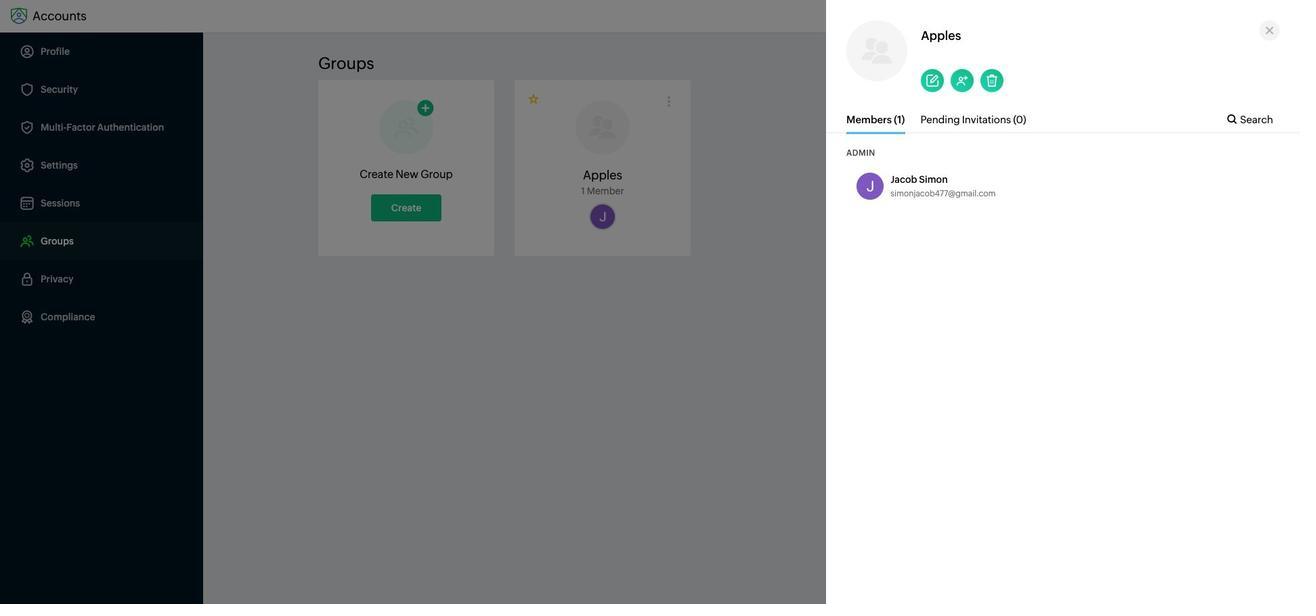 Task type: vqa. For each thing, say whether or not it's contained in the screenshot.
the leftmost the Mobile
no



Task type: describe. For each thing, give the bounding box(es) containing it.
search image
[[1227, 114, 1237, 124]]



Task type: locate. For each thing, give the bounding box(es) containing it.
makeprimary image
[[528, 93, 540, 106]]



